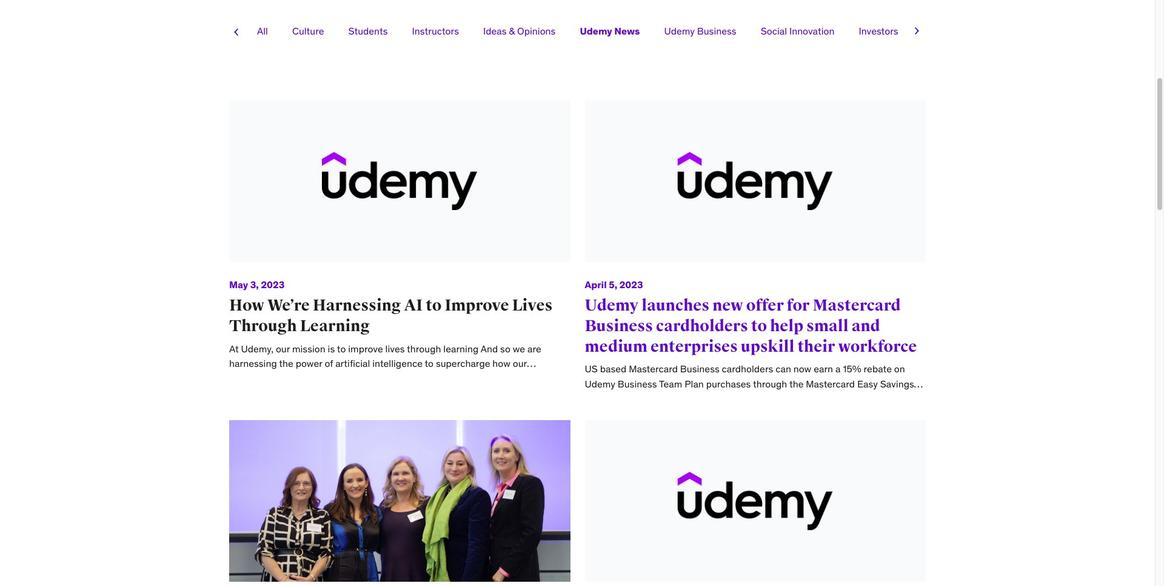 Task type: describe. For each thing, give the bounding box(es) containing it.
learning
[[300, 317, 370, 337]]

&
[[509, 25, 515, 37]]

opinions
[[517, 25, 556, 37]]

udemy for udemy news
[[580, 25, 612, 37]]

ai
[[404, 296, 423, 316]]

ideas & opinions link
[[474, 19, 565, 43]]

harnessing
[[313, 296, 401, 316]]

2023 for how
[[261, 279, 285, 291]]

help
[[770, 317, 804, 337]]

2023 for udemy
[[620, 279, 643, 291]]

5,
[[609, 279, 617, 291]]

all link
[[248, 19, 277, 43]]

instructors
[[412, 25, 459, 37]]

business inside udemy launches new offer for mastercard business cardholders to help small and medium enterprises upskill their workforce
[[585, 317, 653, 337]]

their
[[798, 337, 835, 357]]

social innovation
[[761, 25, 835, 37]]

lives
[[512, 296, 553, 316]]

improve
[[445, 296, 509, 316]]

april
[[585, 279, 607, 291]]

udemy launches new offer for mastercard business cardholders to help small and medium enterprises upskill their workforce link
[[585, 296, 917, 357]]

may 3, 2023
[[229, 279, 285, 291]]

instructors link
[[403, 19, 468, 43]]

1 horizontal spatial business
[[697, 25, 737, 37]]

innovation
[[789, 25, 835, 37]]

social
[[761, 25, 787, 37]]

culture link
[[283, 19, 333, 43]]

how we're harnessing ai to improve lives through learning link
[[229, 296, 553, 337]]

news
[[614, 25, 640, 37]]

to inside udemy launches new offer for mastercard business cardholders to help small and medium enterprises upskill their workforce
[[751, 317, 767, 337]]

udemy for udemy launches new offer for mastercard business cardholders to help small and medium enterprises upskill their workforce
[[585, 296, 639, 316]]

april 5, 2023
[[585, 279, 643, 291]]

investors
[[859, 25, 898, 37]]

workforce
[[838, 337, 917, 357]]



Task type: locate. For each thing, give the bounding box(es) containing it.
udemy inside udemy launches new offer for mastercard business cardholders to help small and medium enterprises upskill their workforce
[[585, 296, 639, 316]]

mastercard
[[813, 296, 901, 316]]

3,
[[250, 279, 259, 291]]

udemy business
[[664, 25, 737, 37]]

small
[[807, 317, 849, 337]]

we're
[[267, 296, 310, 316]]

investors link
[[850, 19, 908, 43]]

0 vertical spatial business
[[697, 25, 737, 37]]

2023
[[261, 279, 285, 291], [620, 279, 643, 291]]

culture
[[292, 25, 324, 37]]

ideas
[[483, 25, 507, 37]]

1 horizontal spatial 2023
[[620, 279, 643, 291]]

udemy for udemy business
[[664, 25, 695, 37]]

students
[[348, 25, 388, 37]]

0 horizontal spatial 2023
[[261, 279, 285, 291]]

business left social
[[697, 25, 737, 37]]

2023 right 5,
[[620, 279, 643, 291]]

launches
[[642, 296, 710, 316]]

through
[[229, 317, 297, 337]]

offer
[[746, 296, 784, 316]]

medium
[[585, 337, 648, 357]]

new
[[713, 296, 743, 316]]

1 vertical spatial business
[[585, 317, 653, 337]]

udemy launches new offer for mastercard business cardholders to help small and medium enterprises upskill their workforce
[[585, 296, 917, 357]]

udemy
[[580, 25, 612, 37], [664, 25, 695, 37], [585, 296, 639, 316]]

1 horizontal spatial to
[[751, 317, 767, 337]]

1 2023 from the left
[[261, 279, 285, 291]]

and
[[852, 317, 880, 337]]

udemy down 5,
[[585, 296, 639, 316]]

upskill
[[741, 337, 795, 357]]

to right ai
[[426, 296, 442, 316]]

udemy news
[[580, 25, 640, 37]]

to
[[426, 296, 442, 316], [751, 317, 767, 337]]

business
[[697, 25, 737, 37], [585, 317, 653, 337]]

2023 right 3,
[[261, 279, 285, 291]]

2 2023 from the left
[[620, 279, 643, 291]]

enterprises
[[651, 337, 738, 357]]

0 horizontal spatial business
[[585, 317, 653, 337]]

social innovation link
[[752, 19, 844, 43]]

may
[[229, 279, 248, 291]]

ideas & opinions
[[483, 25, 556, 37]]

all
[[257, 25, 268, 37]]

to inside how we're harnessing ai to improve lives through learning
[[426, 296, 442, 316]]

for
[[787, 296, 810, 316]]

udemy business link
[[655, 19, 746, 43]]

students link
[[339, 19, 397, 43]]

0 horizontal spatial to
[[426, 296, 442, 316]]

cardholders
[[656, 317, 748, 337]]

how
[[229, 296, 264, 316]]

how we're harnessing ai to improve lives through learning
[[229, 296, 553, 337]]

udemy news link
[[571, 19, 649, 43]]

udemy left news
[[580, 25, 612, 37]]

business up medium
[[585, 317, 653, 337]]

to down offer
[[751, 317, 767, 337]]

udemy right news
[[664, 25, 695, 37]]



Task type: vqa. For each thing, say whether or not it's contained in the screenshot.
to
yes



